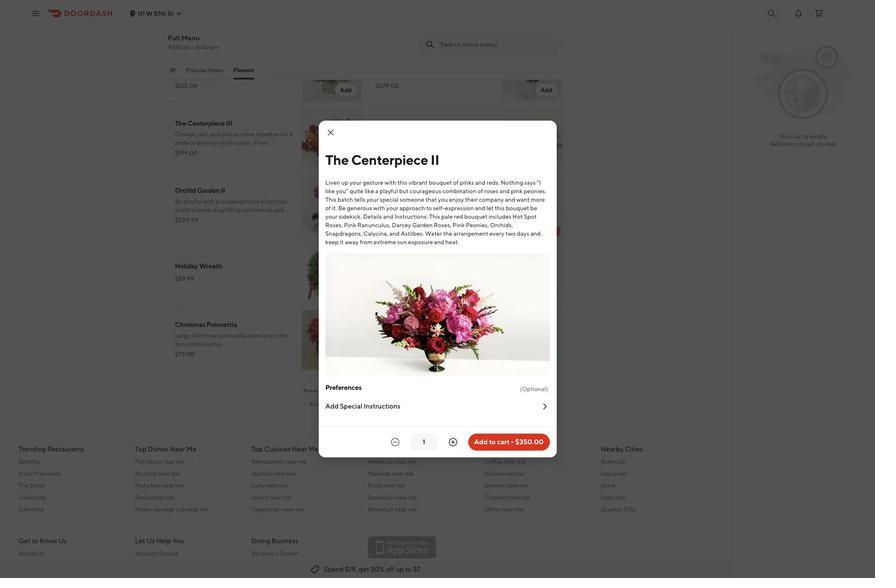 Task type: vqa. For each thing, say whether or not it's contained in the screenshot.


Task type: describe. For each thing, give the bounding box(es) containing it.
away
[[345, 239, 359, 246]]

the centerpiece ii for $350.00
[[376, 119, 431, 128]]

orchids,
[[490, 222, 513, 229]]

prices for prices may differ between delivery and pickup.
[[310, 401, 325, 408]]

gesture
[[363, 179, 384, 186]]

says
[[525, 179, 536, 186]]

a inside liven up your gesture with this vibrant bouquet of pinks and reds. nothing says "i like you" quite like a playful but courageous combination of roses and pink peonies. this batch tells your special someone that you enjoy their company and want more of it. be generous with your approach to self-expression and let this bouquet be your sidekick.  details and instructions: this pale red bouquet includes hot spot roses, pink ranunculus, darcey garden roses, pink peonies, orchids, snapdragons, calycina, and astilbes. water the arrangement every two days and keep it away from extreme sun exposure and heat.
[[376, 188, 379, 195]]

vegetarian near me link
[[252, 506, 358, 514]]

company
[[479, 196, 504, 203]]

$125.00
[[175, 83, 198, 89]]

and left pickup.
[[393, 401, 402, 408]]

me for lunch near me
[[283, 495, 291, 501]]

breakfast near me
[[368, 506, 417, 513]]

sept-iles
[[601, 495, 626, 501]]

pm
[[210, 44, 219, 51]]

italian for italian sausage sub near me
[[135, 506, 152, 513]]

breakfast
[[368, 506, 394, 513]]

rimouski
[[601, 459, 626, 466]]

picanha
[[135, 471, 157, 478]]

add button for christmas poinsettia
[[335, 352, 357, 366]]

pink
[[511, 188, 523, 195]]

me for spanish near me
[[287, 471, 296, 478]]

you
[[173, 538, 184, 546]]

from
[[360, 239, 373, 246]]

me for coffee near me
[[518, 459, 526, 466]]

large
[[175, 333, 190, 339]]

italian sausage sub near me link
[[135, 506, 241, 514]]

1 vertical spatial the
[[394, 388, 402, 394]]

poinsettia
[[220, 333, 247, 339]]

trending for trending restaurants
[[18, 446, 46, 454]]

calycina,
[[364, 230, 388, 237]]

1 horizontal spatial us
[[59, 538, 67, 546]]

me for top cuisines near me
[[309, 446, 319, 454]]

2 vertical spatial this
[[326, 388, 335, 394]]

2 roses, from the left
[[434, 222, 452, 229]]

instructions
[[364, 403, 401, 411]]

about us link
[[18, 550, 125, 558]]

and down darcey
[[390, 230, 400, 237]]

1 vertical spatial up
[[396, 566, 404, 574]]

me for dessert near me
[[520, 483, 528, 489]]

dessert near me
[[485, 483, 528, 489]]

to right get
[[32, 538, 38, 546]]

orchid garden ii image
[[302, 176, 362, 236]]

rustic
[[274, 333, 289, 339]]

me for chicken near me
[[522, 495, 530, 501]]

$350.00 inside add to cart - $350.00 button
[[516, 438, 544, 447]]

iles
[[616, 495, 626, 501]]

coffee near me
[[485, 459, 526, 466]]

top for top dishes near me
[[135, 446, 147, 454]]

christmas poinsettia image
[[302, 310, 362, 371]]

figurine
[[474, 265, 495, 272]]

quebec city
[[601, 506, 636, 513]]

tacos
[[148, 459, 162, 466]]

menu
[[336, 388, 350, 394]]

liven up your gesture with this vibrant bouquet of pinks and reds. nothing says "i like you" quite like a playful but courageous combination of roses and pink peonies. this batch tells your special someone that you enjoy their company and want more of it. be generous with your approach to self-expression and let this bouquet be your sidekick.  details and instructions: this pale red bouquet includes hot spot roses, pink ranunculus, darcey garden roses, pink peonies, orchids, snapdragons, calycina, and astilbes. water the arrangement every two days and keep it away from extreme sun exposure and heat.
[[326, 179, 547, 246]]

the up $199.00
[[175, 119, 186, 128]]

but
[[399, 188, 409, 195]]

careers
[[18, 563, 40, 569]]

1 horizontal spatial $89.99
[[376, 217, 395, 224]]

ranunculus,
[[358, 222, 391, 229]]

near for restaurants near me
[[285, 459, 297, 466]]

2 horizontal spatial of
[[478, 188, 483, 195]]

popular items button
[[186, 66, 223, 80]]

it.
[[332, 205, 337, 212]]

cookshop
[[18, 495, 46, 501]]

0 horizontal spatial of
[[326, 205, 331, 212]]

orchid
[[175, 187, 196, 195]]

holiday wreath
[[175, 262, 222, 270]]

0 vertical spatial flowers
[[234, 67, 254, 74]]

near for american near me
[[395, 459, 407, 466]]

vibrant
[[409, 179, 428, 186]]

cart inside your cart is empty add items to get started
[[793, 133, 804, 140]]

near for chicken near me
[[508, 495, 520, 501]]

pizza near me
[[368, 483, 405, 489]]

batch
[[338, 196, 353, 203]]

history
[[152, 563, 172, 569]]

near for breakfast near me
[[395, 506, 407, 513]]

italian near me link
[[485, 470, 591, 478]]

daily provisions link
[[18, 470, 125, 478]]

amaryllis image
[[502, 243, 563, 304]]

top dishes near me
[[135, 446, 197, 454]]

you"
[[336, 188, 348, 195]]

chelsea image
[[302, 42, 362, 102]]

italian near me
[[485, 471, 524, 478]]

near right phed
[[162, 483, 174, 489]]

dasher
[[279, 551, 299, 558]]

0 vertical spatial restaurants
[[47, 446, 84, 454]]

add for amethyst image on the top left of page
[[340, 20, 352, 26]]

to inside button
[[489, 438, 496, 447]]

$279.00
[[376, 83, 399, 89]]

us for about us
[[37, 551, 44, 558]]

want
[[517, 196, 530, 203]]

1 vertical spatial business
[[276, 563, 300, 569]]

0 vertical spatial with
[[385, 179, 397, 186]]

me for cafe near me
[[279, 483, 287, 489]]

Item Search search field
[[440, 40, 556, 49]]

add for amaryllis image
[[541, 288, 553, 295]]

near for coffee near me
[[504, 459, 516, 466]]

account
[[135, 551, 158, 558]]

off
[[386, 566, 395, 574]]

picanha near me
[[135, 471, 180, 478]]

let
[[487, 205, 494, 212]]

to left $7 on the bottom
[[405, 566, 412, 574]]

expression
[[445, 205, 474, 212]]

includes
[[489, 213, 512, 220]]

phed
[[147, 483, 161, 489]]

pad phed near me
[[135, 483, 184, 489]]

111
[[138, 10, 145, 17]]

let
[[135, 538, 145, 546]]

cuisines
[[264, 446, 291, 454]]

enjoy
[[449, 196, 464, 203]]

2 vertical spatial a
[[275, 551, 278, 558]]

- inside button
[[511, 438, 514, 447]]

snapdragons,
[[326, 230, 362, 237]]

near for pizza near me
[[384, 483, 396, 489]]

near for picanha near me
[[158, 471, 170, 478]]

1 horizontal spatial amaryllis
[[407, 265, 432, 272]]

- inside full menu 9:00 am - 4:40 pm
[[192, 44, 195, 51]]

1 vertical spatial this
[[429, 213, 440, 220]]

the smith link
[[18, 482, 125, 490]]

sun
[[398, 239, 407, 246]]

decrease quantity by 1 image
[[390, 438, 400, 448]]

0 vertical spatial of
[[453, 179, 459, 186]]

restaurants near me
[[252, 459, 307, 466]]

add for the holiday wreath image
[[340, 288, 352, 295]]

and down water
[[434, 239, 445, 246]]

near for dishes
[[170, 446, 185, 454]]

2 vertical spatial bouquet
[[465, 213, 488, 220]]

lunch
[[252, 495, 269, 501]]

ii for liven up your gesture with this vibrant bouquet of pinks and reds. nothing says "i like you" quite like a playful but courageous combination of roses and pink peonies. this batch tells your special someone that you enjoy their company and want more of it. be generous with your approach to self-expression and let this bouquet be your sidekick.  details and instructions: this pale red bouquet includes hot spot roses, pink ranunculus, darcey garden roses, pink peonies, orchids, snapdragons, calycina, and astilbes. water the arrangement every two days and keep it away from extreme sun exposure and heat.
[[431, 152, 440, 168]]

prices for prices on this menu are set directly by the merchant
[[304, 388, 318, 394]]

me for other near me
[[515, 506, 524, 513]]

0 vertical spatial business
[[272, 538, 299, 546]]

pale
[[442, 213, 453, 220]]

near for spanish near me
[[274, 471, 286, 478]]

and up darcey
[[383, 213, 394, 220]]

notification bell image
[[794, 8, 804, 18]]

your right tells
[[367, 196, 379, 203]]

0 horizontal spatial your
[[263, 563, 275, 569]]

centerpiece left iii
[[188, 119, 225, 128]]

me for pizza near me
[[397, 483, 405, 489]]

nearby
[[601, 446, 624, 454]]

get
[[18, 538, 30, 546]]

careers link
[[18, 562, 125, 570]]

9:00
[[168, 44, 182, 51]]

add button for chelsea
[[335, 83, 357, 97]]

mexican near me
[[368, 471, 414, 478]]

cookshop link
[[18, 494, 125, 502]]

1 vertical spatial $89.99
[[175, 276, 194, 282]]

planter.
[[203, 341, 223, 348]]

1 roses, from the left
[[326, 222, 343, 229]]

and down pink
[[505, 196, 515, 203]]

order history link
[[135, 562, 241, 570]]

0 horizontal spatial this
[[326, 196, 337, 203]]

details inside liven up your gesture with this vibrant bouquet of pinks and reds. nothing says "i like you" quite like a playful but courageous combination of roses and pink peonies. this batch tells your special someone that you enjoy their company and want more of it. be generous with your approach to self-expression and let this bouquet be your sidekick.  details and instructions: this pale red bouquet includes hot spot roses, pink ranunculus, darcey garden roses, pink peonies, orchids, snapdragons, calycina, and astilbes. water the arrangement every two days and keep it away from extreme sun exposure and heat.
[[363, 213, 382, 220]]

near for other near me
[[502, 506, 514, 513]]

their
[[465, 196, 478, 203]]

help
[[156, 538, 171, 546]]

holiday for holiday wreath
[[175, 262, 198, 270]]

a inside christmas poinsettia large christmas poinsettia plant in a rustic terracotta planter. $79.00
[[270, 333, 273, 339]]

add to cart - $350.00 button
[[468, 434, 550, 451]]

add button for orchid garden ii
[[335, 218, 357, 231]]

the down the daily
[[18, 483, 29, 489]]

mexican
[[368, 471, 391, 478]]

to inside your cart is empty add items to get started
[[800, 141, 805, 148]]

trending restaurants
[[18, 446, 84, 454]]

fish
[[135, 459, 146, 466]]



Task type: locate. For each thing, give the bounding box(es) containing it.
1 horizontal spatial near
[[292, 446, 307, 454]]

1 horizontal spatial me
[[309, 446, 319, 454]]

darcey
[[392, 222, 411, 229]]

be
[[339, 205, 346, 212]]

get down "is"
[[807, 141, 816, 148]]

the up liven
[[326, 152, 349, 168]]

0 horizontal spatial garden
[[197, 187, 220, 195]]

2 horizontal spatial a
[[376, 188, 379, 195]]

2 trending from the left
[[368, 446, 395, 454]]

near for sandwich near me
[[396, 495, 408, 501]]

1 horizontal spatial this
[[398, 179, 408, 186]]

coffee near me link
[[485, 458, 591, 467]]

the inside dialog
[[326, 152, 349, 168]]

dessert near me link
[[485, 482, 591, 490]]

0 horizontal spatial holiday
[[175, 262, 198, 270]]

me up pad phed near me link
[[171, 471, 180, 478]]

1 vertical spatial get
[[359, 566, 369, 574]]

cafe
[[252, 483, 265, 489]]

bouquet up peonies,
[[465, 213, 488, 220]]

your down it.
[[326, 213, 338, 220]]

1 trending from the left
[[18, 446, 46, 454]]

2 me from the left
[[309, 446, 319, 454]]

(optional)
[[520, 386, 548, 393]]

add for the centerpiece iii image
[[340, 154, 352, 161]]

1 horizontal spatial top
[[252, 446, 263, 454]]

of
[[453, 179, 459, 186], [478, 188, 483, 195], [326, 205, 331, 212]]

your up "items"
[[780, 133, 792, 140]]

0 horizontal spatial -
[[192, 44, 195, 51]]

me up picanha near me link at the left of the page
[[176, 459, 185, 466]]

about us
[[18, 551, 44, 558]]

a right in
[[270, 333, 273, 339]]

me down lunch near me link
[[296, 506, 304, 513]]

0 vertical spatial $89.99
[[376, 217, 395, 224]]

between
[[351, 401, 372, 408]]

prices left may
[[310, 401, 325, 408]]

vegetarian near me
[[252, 506, 304, 513]]

me up dessert near me
[[516, 471, 524, 478]]

1 vertical spatial christmas
[[192, 333, 219, 339]]

1 vertical spatial the centerpiece ii
[[326, 152, 440, 168]]

near for italian near me
[[503, 471, 515, 478]]

full
[[168, 34, 180, 42]]

daily
[[18, 471, 32, 478]]

1 horizontal spatial holiday
[[376, 187, 399, 195]]

0 horizontal spatial details
[[159, 551, 178, 558]]

0 vertical spatial italian
[[485, 471, 501, 478]]

trending categories
[[368, 446, 431, 454]]

add for ella image
[[541, 87, 553, 94]]

me up pizza near me link
[[405, 471, 414, 478]]

pad
[[135, 483, 146, 489]]

0 vertical spatial garden
[[197, 187, 220, 195]]

near up breakfast near me
[[396, 495, 408, 501]]

cafe near me
[[252, 483, 287, 489]]

garden
[[197, 187, 220, 195], [412, 222, 433, 229]]

1 like from the left
[[326, 188, 335, 195]]

0 vertical spatial bouquet
[[429, 179, 452, 186]]

top for top cuisines near me
[[252, 446, 263, 454]]

flowers right items at the left top
[[234, 67, 254, 74]]

1 horizontal spatial of
[[453, 179, 459, 186]]

the centerpiece ii for liven up your gesture with this vibrant bouquet of pinks and reds. nothing says "i like you" quite like a playful but courageous combination of roses and pink peonies. this batch tells your special someone that you enjoy their company and want more of it. be generous with your approach to self-expression and let this bouquet be your sidekick.  details and instructions: this pale red bouquet includes hot spot roses, pink ranunculus, darcey garden roses, pink peonies, orchids, snapdragons, calycina, and astilbes. water the arrangement every two days and keep it away from extreme sun exposure and heat.
[[326, 152, 440, 168]]

1 vertical spatial this
[[495, 205, 505, 212]]

nearby cities
[[601, 446, 643, 454]]

garden right orchid
[[197, 187, 220, 195]]

holiday wreath image
[[302, 243, 362, 304]]

american near me
[[368, 459, 417, 466]]

bouquet up hot
[[506, 205, 529, 212]]

0 vertical spatial holiday
[[376, 187, 399, 195]]

garden inside liven up your gesture with this vibrant bouquet of pinks and reds. nothing says "i like you" quite like a playful but courageous combination of roses and pink peonies. this batch tells your special someone that you enjoy their company and want more of it. be generous with your approach to self-expression and let this bouquet be your sidekick.  details and instructions: this pale red bouquet includes hot spot roses, pink ranunculus, darcey garden roses, pink peonies, orchids, snapdragons, calycina, and astilbes. water the arrangement every two days and keep it away from extreme sun exposure and heat.
[[412, 222, 433, 229]]

me for sandwich near me
[[409, 495, 417, 501]]

your up the quite
[[350, 179, 362, 186]]

playful
[[380, 188, 398, 195]]

and left reds.
[[476, 179, 486, 186]]

$350.00 up coffee near me link
[[516, 438, 544, 447]]

me up sandwich near me
[[397, 483, 405, 489]]

1 vertical spatial a
[[270, 333, 273, 339]]

flowers left *
[[433, 265, 455, 272]]

0 vertical spatial prices
[[304, 388, 318, 394]]

included
[[386, 274, 410, 281]]

near up italian near me
[[504, 459, 516, 466]]

0 horizontal spatial me
[[186, 446, 197, 454]]

0 horizontal spatial near
[[170, 446, 185, 454]]

$79.99
[[376, 284, 395, 291]]

me down categories
[[408, 459, 417, 466]]

to inside liven up your gesture with this vibrant bouquet of pinks and reds. nothing says "i like you" quite like a playful but courageous combination of roses and pink peonies. this batch tells your special someone that you enjoy their company and want more of it. be generous with your approach to self-expression and let this bouquet be your sidekick.  details and instructions: this pale red bouquet includes hot spot roses, pink ranunculus, darcey garden roses, pink peonies, orchids, snapdragons, calycina, and astilbes. water the arrangement every two days and keep it away from extreme sun exposure and heat.
[[426, 205, 432, 212]]

1 vertical spatial details
[[159, 551, 178, 558]]

a up list your business at left bottom
[[275, 551, 278, 558]]

0 vertical spatial get
[[807, 141, 816, 148]]

sandwich
[[368, 495, 394, 501]]

2 horizontal spatial bouquet
[[506, 205, 529, 212]]

add special instructions button
[[326, 395, 550, 418]]

0 vertical spatial a
[[376, 188, 379, 195]]

0 items, open order cart image
[[814, 8, 825, 18]]

in
[[263, 333, 268, 339]]

0 horizontal spatial get
[[359, 566, 369, 574]]

restaurants up serafina link
[[47, 446, 84, 454]]

$89.99 up calycina,
[[376, 217, 395, 224]]

$350.00 up gesture on the left top of the page
[[376, 150, 400, 156]]

directly
[[368, 388, 386, 394]]

0 vertical spatial ii
[[427, 119, 431, 128]]

roses, down pale
[[434, 222, 452, 229]]

me for mexican near me
[[405, 471, 414, 478]]

0 horizontal spatial up
[[341, 179, 349, 186]]

trending
[[18, 446, 46, 454], [368, 446, 395, 454]]

me up spanish near me link
[[298, 459, 307, 466]]

up up you"
[[341, 179, 349, 186]]

the centerpiece ii up gesture on the left top of the page
[[326, 152, 440, 168]]

quite
[[350, 188, 364, 195]]

up inside liven up your gesture with this vibrant bouquet of pinks and reds. nothing says "i like you" quite like a playful but courageous combination of roses and pink peonies. this batch tells your special someone that you enjoy their company and want more of it. be generous with your approach to self-expression and let this bouquet be your sidekick.  details and instructions: this pale red bouquet includes hot spot roses, pink ranunculus, darcey garden roses, pink peonies, orchids, snapdragons, calycina, and astilbes. water the arrangement every two days and keep it away from extreme sun exposure and heat.
[[341, 179, 349, 186]]

to down "is"
[[800, 141, 805, 148]]

business up dasher
[[272, 538, 299, 546]]

add for mia image on the top right of page
[[541, 20, 553, 26]]

1 horizontal spatial bouquet
[[465, 213, 488, 220]]

chelsea
[[175, 52, 199, 60]]

extreme
[[374, 239, 396, 246]]

1 vertical spatial -
[[511, 438, 514, 447]]

0 vertical spatial christmas
[[175, 321, 205, 329]]

0 horizontal spatial roses,
[[326, 222, 343, 229]]

every
[[490, 230, 505, 237]]

0 horizontal spatial pink
[[344, 222, 356, 229]]

get
[[807, 141, 816, 148], [359, 566, 369, 574]]

me for breakfast near me
[[408, 506, 417, 513]]

get inside your cart is empty add items to get started
[[807, 141, 816, 148]]

1 horizontal spatial your
[[780, 133, 792, 140]]

1 horizontal spatial roses,
[[434, 222, 452, 229]]

near up vegetarian near me
[[270, 495, 282, 501]]

and right days
[[531, 230, 541, 237]]

0 horizontal spatial $350.00
[[376, 150, 400, 156]]

city
[[624, 506, 636, 513]]

trending for trending categories
[[368, 446, 395, 454]]

Current quantity is 1 number field
[[416, 438, 433, 447]]

0 horizontal spatial the
[[394, 388, 402, 394]]

amaryllis up double
[[376, 254, 403, 262]]

1 vertical spatial prices
[[310, 401, 325, 408]]

terracotta
[[175, 341, 202, 348]]

me down "sandwich near me" link on the bottom
[[408, 506, 417, 513]]

account details
[[135, 551, 178, 558]]

close the centerpiece ii image
[[326, 128, 336, 138]]

add for christmas poinsettia image
[[340, 356, 352, 362]]

me down paella near me "link"
[[200, 506, 208, 513]]

pickup.
[[403, 401, 421, 408]]

the centerpiece ii inside dialog
[[326, 152, 440, 168]]

categories
[[397, 446, 431, 454]]

- up coffee near me
[[511, 438, 514, 447]]

your inside your cart is empty add items to get started
[[780, 133, 792, 140]]

order history
[[135, 563, 172, 569]]

me for vegetarian near me
[[296, 506, 304, 513]]

add
[[340, 20, 352, 26], [541, 20, 553, 26], [340, 87, 352, 94], [541, 87, 553, 94], [771, 141, 783, 148], [340, 154, 352, 161], [340, 221, 352, 228], [340, 288, 352, 295], [541, 288, 553, 295], [340, 356, 352, 362], [326, 403, 339, 411], [475, 438, 488, 447]]

0 vertical spatial your
[[780, 133, 792, 140]]

me inside "link"
[[408, 506, 417, 513]]

ii for $350.00
[[427, 119, 431, 128]]

provisions
[[33, 471, 61, 478]]

1 horizontal spatial up
[[396, 566, 404, 574]]

me for top dishes near me
[[186, 446, 197, 454]]

2 pink from the left
[[453, 222, 465, 229]]

and down nothing
[[500, 188, 510, 195]]

0 horizontal spatial bouquet
[[429, 179, 452, 186]]

add inside your cart is empty add items to get started
[[771, 141, 783, 148]]

roses, up snapdragons,
[[326, 222, 343, 229]]

- right the am
[[192, 44, 195, 51]]

me for american near me
[[408, 459, 417, 466]]

the up heat.
[[443, 230, 453, 237]]

of left roses
[[478, 188, 483, 195]]

0 vertical spatial $350.00
[[376, 150, 400, 156]]

0 horizontal spatial amaryllis
[[376, 254, 403, 262]]

1 horizontal spatial get
[[807, 141, 816, 148]]

1 vertical spatial $350.00
[[516, 438, 544, 447]]

me for italian near me
[[516, 471, 524, 478]]

iii
[[226, 119, 232, 128]]

on
[[319, 388, 325, 394]]

christmas up planter.
[[192, 333, 219, 339]]

near inside "link"
[[395, 506, 407, 513]]

the
[[175, 119, 186, 128], [376, 119, 387, 128], [326, 152, 349, 168], [18, 483, 29, 489]]

amethyst image
[[302, 0, 362, 35]]

near right sub
[[187, 506, 199, 513]]

to
[[800, 141, 805, 148], [426, 205, 432, 212], [489, 438, 496, 447], [32, 538, 38, 546], [405, 566, 412, 574]]

near for dessert near me
[[506, 483, 518, 489]]

ella image
[[502, 42, 563, 102]]

0 horizontal spatial top
[[135, 446, 147, 454]]

doing business
[[252, 538, 299, 546]]

me down restaurants near me
[[287, 471, 296, 478]]

the down $279.00 on the top left
[[376, 119, 387, 128]]

1 vertical spatial bouquet
[[506, 205, 529, 212]]

italian inside italian sausage sub near me link
[[135, 506, 152, 513]]

saguenay link
[[601, 470, 707, 478]]

2 like from the left
[[365, 188, 374, 195]]

details down help
[[159, 551, 178, 558]]

increase quantity by 1 image
[[448, 438, 458, 448]]

near down "chicken near me"
[[502, 506, 514, 513]]

keep
[[326, 239, 339, 246]]

1 vertical spatial flowers
[[433, 265, 455, 272]]

me up restaurants near me link at the left of the page
[[309, 446, 319, 454]]

1 horizontal spatial like
[[365, 188, 374, 195]]

near inside "link"
[[153, 495, 165, 501]]

near down the "mexican near me"
[[384, 483, 396, 489]]

business down dasher
[[276, 563, 300, 569]]

pink down sidekick.
[[344, 222, 356, 229]]

the right by
[[394, 388, 402, 394]]

1 vertical spatial of
[[478, 188, 483, 195]]

water
[[425, 230, 442, 237]]

this up includes
[[495, 205, 505, 212]]

2 near from the left
[[292, 446, 307, 454]]

full menu 9:00 am - 4:40 pm
[[168, 34, 219, 51]]

smith
[[30, 483, 46, 489]]

1 horizontal spatial garden
[[412, 222, 433, 229]]

centerpiece for $350.00
[[388, 119, 426, 128]]

24"
[[376, 265, 385, 272]]

garden up astilbes.
[[412, 222, 433, 229]]

centerpiece inside dialog
[[351, 152, 428, 168]]

top up 'fish'
[[135, 446, 147, 454]]

1 horizontal spatial italian
[[485, 471, 501, 478]]

the centerpiece ii dialog
[[319, 121, 557, 458]]

near up "chicken near me"
[[506, 483, 518, 489]]

1 horizontal spatial $350.00
[[516, 438, 544, 447]]

open menu image
[[31, 8, 41, 18]]

add button for the centerpiece iii
[[335, 151, 357, 164]]

1 vertical spatial italian
[[135, 506, 152, 513]]

0 horizontal spatial us
[[37, 551, 44, 558]]

holiday
[[376, 187, 399, 195], [175, 262, 198, 270]]

cart left "is"
[[793, 133, 804, 140]]

italian for italian near me
[[485, 471, 501, 478]]

poinsettia
[[207, 321, 237, 329]]

us right 'let'
[[147, 538, 155, 546]]

near down lunch near me link
[[282, 506, 294, 513]]

1 horizontal spatial trending
[[368, 446, 395, 454]]

cart inside button
[[497, 438, 510, 447]]

near down "fish tacos near me"
[[158, 471, 170, 478]]

add button
[[335, 16, 357, 30], [536, 16, 558, 30], [335, 83, 357, 97], [536, 83, 558, 97], [335, 151, 357, 164], [335, 218, 357, 231], [335, 285, 357, 299], [536, 285, 558, 299], [335, 352, 357, 366]]

the centerpiece iii image
[[302, 109, 362, 169]]

more
[[531, 196, 545, 203]]

add for orchid garden ii image
[[340, 221, 352, 228]]

0 vertical spatial up
[[341, 179, 349, 186]]

us for let us help you
[[147, 538, 155, 546]]

0 vertical spatial details
[[363, 213, 382, 220]]

deer
[[459, 265, 473, 272]]

amaryllis up the included
[[407, 265, 432, 272]]

0 horizontal spatial restaurants
[[47, 446, 84, 454]]

me up paella near me "link"
[[175, 483, 184, 489]]

daily provisions
[[18, 471, 61, 478]]

near for vegetarian near me
[[282, 506, 294, 513]]

me for picanha near me
[[171, 471, 180, 478]]

1 horizontal spatial this
[[429, 213, 440, 220]]

list
[[252, 563, 261, 569]]

2 top from the left
[[252, 446, 263, 454]]

get right $15,
[[359, 566, 369, 574]]

0 vertical spatial the
[[443, 230, 453, 237]]

1 horizontal spatial restaurants
[[252, 459, 284, 466]]

0 vertical spatial cart
[[793, 133, 804, 140]]

italian inside the italian near me link
[[485, 471, 501, 478]]

add for chelsea image
[[340, 87, 352, 94]]

me for paella near me
[[166, 495, 174, 501]]

$350.00
[[376, 150, 400, 156], [516, 438, 544, 447]]

that
[[426, 196, 437, 203]]

started
[[817, 141, 836, 148]]

of left it.
[[326, 205, 331, 212]]

paella near me link
[[135, 494, 241, 502]]

2 vertical spatial of
[[326, 205, 331, 212]]

0 horizontal spatial trending
[[18, 446, 46, 454]]

centerpiece for liven up your gesture with this vibrant bouquet of pinks and reds. nothing says "i like you" quite like a playful but courageous combination of roses and pink peonies. this batch tells your special someone that you enjoy their company and want more of it. be generous with your approach to self-expression and let this bouquet be your sidekick.  details and instructions: this pale red bouquet includes hot spot roses, pink ranunculus, darcey garden roses, pink peonies, orchids, snapdragons, calycina, and astilbes. water the arrangement every two days and keep it away from extreme sun exposure and heat.
[[351, 152, 428, 168]]

flowers inside amaryllis 24" double amaryllis flowers * deer figurine not included $79.99
[[433, 265, 455, 272]]

tells
[[354, 196, 366, 203]]

the smith
[[18, 483, 46, 489]]

near down the "pad phed near me"
[[153, 495, 165, 501]]

me inside "link"
[[166, 495, 174, 501]]

near
[[163, 459, 175, 466], [285, 459, 297, 466], [395, 459, 407, 466], [504, 459, 516, 466], [158, 471, 170, 478], [274, 471, 286, 478], [392, 471, 404, 478], [503, 471, 515, 478], [162, 483, 174, 489], [266, 483, 278, 489], [384, 483, 396, 489], [506, 483, 518, 489], [153, 495, 165, 501], [270, 495, 282, 501], [396, 495, 408, 501], [508, 495, 520, 501], [187, 506, 199, 513], [282, 506, 294, 513], [395, 506, 407, 513], [502, 506, 514, 513]]

sub
[[176, 506, 186, 513]]

1 vertical spatial your
[[263, 563, 275, 569]]

0 vertical spatial amaryllis
[[376, 254, 403, 262]]

christmas up large
[[175, 321, 205, 329]]

your cart is empty add items to get started
[[771, 133, 836, 148]]

details up ranunculus,
[[363, 213, 382, 220]]

may
[[326, 401, 335, 408]]

2 horizontal spatial this
[[495, 205, 505, 212]]

the inside liven up your gesture with this vibrant bouquet of pinks and reds. nothing says "i like you" quite like a playful but courageous combination of roses and pink peonies. this batch tells your special someone that you enjoy their company and want more of it. be generous with your approach to self-expression and let this bouquet be your sidekick.  details and instructions: this pale red bouquet includes hot spot roses, pink ranunculus, darcey garden roses, pink peonies, orchids, snapdragons, calycina, and astilbes. water the arrangement every two days and keep it away from extreme sun exposure and heat.
[[443, 230, 453, 237]]

other near me
[[485, 506, 524, 513]]

me up other near me link
[[522, 495, 530, 501]]

0 horizontal spatial cart
[[497, 438, 510, 447]]

ii inside dialog
[[431, 152, 440, 168]]

orchid garden ii
[[175, 187, 225, 195]]

1 horizontal spatial cart
[[793, 133, 804, 140]]

0 horizontal spatial $89.99
[[175, 276, 194, 282]]

and left the let
[[475, 205, 486, 212]]

your right the list
[[263, 563, 275, 569]]

arrangement
[[454, 230, 489, 237]]

0 horizontal spatial flowers
[[234, 67, 254, 74]]

near for mexican near me
[[392, 471, 404, 478]]

me for restaurants near me
[[298, 459, 307, 466]]

peonies,
[[466, 222, 489, 229]]

me up the italian near me link
[[518, 459, 526, 466]]

trending up serafina
[[18, 446, 46, 454]]

of up combination
[[453, 179, 459, 186]]

details inside account details 'link'
[[159, 551, 178, 558]]

1 near from the left
[[170, 446, 185, 454]]

prices left on
[[304, 388, 318, 394]]

with down special
[[373, 205, 385, 212]]

amaryllis
[[376, 254, 403, 262], [407, 265, 432, 272]]

restaurants near me link
[[252, 458, 358, 467]]

2 vertical spatial ii
[[221, 187, 225, 195]]

spanish near me link
[[252, 470, 358, 478]]

your down special
[[386, 205, 399, 212]]

1 me from the left
[[186, 446, 197, 454]]

us right know
[[59, 538, 67, 546]]

approach
[[400, 205, 425, 212]]

near for cuisines
[[292, 446, 307, 454]]

$89.99 down holiday wreath at the top of page
[[175, 276, 194, 282]]

"i
[[537, 179, 541, 186]]

add button for amaryllis
[[536, 285, 558, 299]]

a down gesture on the left top of the page
[[376, 188, 379, 195]]

1 vertical spatial garden
[[412, 222, 433, 229]]

sept-
[[601, 495, 616, 501]]

near down "american near me"
[[392, 471, 404, 478]]

near down top cuisines near me
[[285, 459, 297, 466]]

add button for holiday wreath
[[335, 285, 357, 299]]

1 pink from the left
[[344, 222, 356, 229]]

1 horizontal spatial details
[[363, 213, 382, 220]]

1 top from the left
[[135, 446, 147, 454]]

near down trending categories
[[395, 459, 407, 466]]

holiday for holiday cheer
[[376, 187, 399, 195]]

roses
[[485, 188, 499, 195]]

1 vertical spatial cart
[[497, 438, 510, 447]]

me down "chicken near me"
[[515, 506, 524, 513]]

0 vertical spatial this
[[398, 179, 408, 186]]

to up coffee
[[489, 438, 496, 447]]

1 vertical spatial with
[[373, 205, 385, 212]]

courageous
[[410, 188, 442, 195]]

near for paella near me
[[153, 495, 165, 501]]

0 vertical spatial this
[[326, 196, 337, 203]]

us down 'get to know us'
[[37, 551, 44, 558]]

0 horizontal spatial this
[[326, 388, 335, 394]]

your
[[780, 133, 792, 140], [263, 563, 275, 569]]

the centerpiece ii image
[[502, 109, 563, 169]]

this up it.
[[326, 196, 337, 203]]

by
[[387, 388, 393, 394]]

1 vertical spatial ii
[[431, 152, 440, 168]]

1 horizontal spatial pink
[[453, 222, 465, 229]]

near down 'top dishes near me'
[[163, 459, 175, 466]]

restaurants
[[47, 446, 84, 454], [252, 459, 284, 466]]

0 horizontal spatial a
[[270, 333, 273, 339]]

near for lunch near me
[[270, 495, 282, 501]]

holiday cheer image
[[502, 176, 563, 236]]

1 vertical spatial amaryllis
[[407, 265, 432, 272]]

near for cafe near me
[[266, 483, 278, 489]]

0 vertical spatial the centerpiece ii
[[376, 119, 431, 128]]

to down that
[[426, 205, 432, 212]]

heat.
[[446, 239, 459, 246]]

near down restaurants near me
[[274, 471, 286, 478]]

serafina
[[18, 459, 41, 466]]

mia image
[[502, 0, 563, 35]]



